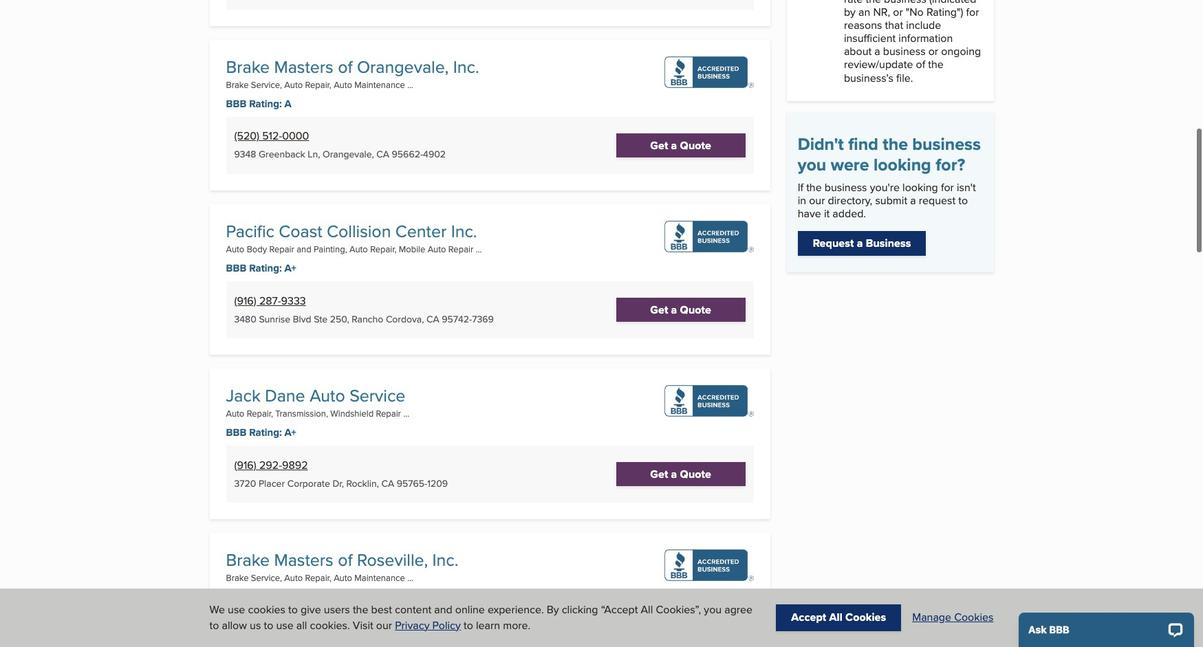 Task type: describe. For each thing, give the bounding box(es) containing it.
to left learn
[[464, 617, 473, 633]]

3480
[[234, 312, 256, 326]]

rating: inside brake masters of roseville, inc. brake service, auto repair, auto maintenance ... bbb rating: a this rating reflects bbb's opinion about the entire organization's interactions with its customers, including interactions with local locations.
[[249, 590, 282, 605]]

9892
[[282, 457, 308, 473]]

added.
[[833, 206, 866, 222]]

masters for roseville,
[[274, 548, 333, 572]]

inc. inside brake masters of roseville, inc. brake service, auto repair, auto maintenance ... bbb rating: a this rating reflects bbb's opinion about the entire organization's interactions with its customers, including interactions with local locations.
[[432, 548, 458, 572]]

learn
[[476, 617, 500, 633]]

accept all cookies button
[[776, 605, 901, 631]]

95662-
[[392, 147, 423, 161]]

about for orangevale,
[[365, 117, 387, 129]]

3 brake from the top
[[226, 548, 270, 572]]

a for orangevale,
[[284, 96, 292, 111]]

our inside didn't find the business you were looking for? if the business you're looking for isn't in our directory, submit a request to have it added.
[[809, 193, 825, 208]]

service, for roseville,
[[251, 572, 282, 584]]

clicking
[[562, 602, 598, 618]]

ca inside (916) 292-9892 3720 placer corporate dr , rocklin, ca 95765-1209
[[381, 477, 394, 490]]

a+ inside jack dane auto service auto repair, transmission, windshield repair ... bbb rating: a+
[[284, 425, 296, 440]]

... inside pacific coast collision center inc. auto body repair and painting, auto repair, mobile auto repair ... bbb rating: a+
[[476, 243, 482, 255]]

view
[[234, 167, 254, 179]]

2 (520) 512-0000 link from the top
[[234, 622, 309, 638]]

request a business link
[[798, 231, 926, 256]]

directory,
[[828, 193, 872, 208]]

jack dane auto service auto repair, transmission, windshield repair ... bbb rating: a+
[[226, 383, 409, 440]]

organization's for orangevale,
[[259, 127, 313, 140]]

more.
[[503, 617, 530, 633]]

0000 for (520) 512-0000
[[282, 622, 309, 638]]

get a quote for jack dane auto service
[[650, 466, 711, 482]]

orangevale, inside brake masters of orangevale, inc. brake service, auto repair, auto maintenance ... bbb rating: a this rating reflects bbb's opinion about the entire organization's interactions with its customers, including interactions with local locations. view hq business profile
[[357, 54, 449, 79]]

greenback
[[259, 147, 305, 161]]

cordova,
[[386, 312, 424, 326]]

7369
[[472, 312, 494, 326]]

entire for roseville,
[[234, 621, 257, 633]]

coast
[[279, 219, 322, 243]]

manage cookies button
[[912, 610, 994, 626]]

for
[[941, 179, 954, 195]]

rancho
[[352, 312, 383, 326]]

you're
[[870, 179, 900, 195]]

in
[[798, 193, 806, 208]]

rating for orangevale,
[[253, 117, 275, 129]]

accept
[[791, 610, 826, 626]]

dane
[[265, 383, 305, 408]]

for?
[[936, 152, 965, 177]]

by
[[547, 602, 559, 618]]

inc. for pacific coast collision center inc.
[[451, 219, 477, 243]]

0 horizontal spatial repair
[[269, 243, 294, 255]]

didn't find the business you were looking for? if the business you're looking for isn't in our directory, submit a request to have it added.
[[798, 131, 981, 222]]

cookies",
[[656, 602, 701, 618]]

view hq business profile link
[[234, 167, 424, 179]]

request
[[919, 193, 956, 208]]

rating for roseville,
[[253, 610, 275, 623]]

repair, inside pacific coast collision center inc. auto body repair and painting, auto repair, mobile auto repair ... bbb rating: a+
[[370, 243, 396, 255]]

to inside didn't find the business you were looking for? if the business you're looking for isn't in our directory, submit a request to have it added.
[[958, 193, 968, 208]]

customers, for orangevale,
[[234, 138, 277, 151]]

"accept
[[601, 602, 638, 618]]

(520) 512-0000
[[234, 622, 309, 638]]

pacific coast collision center inc. auto body repair and painting, auto repair, mobile auto repair ... bbb rating: a+
[[226, 219, 482, 276]]

a for brake masters of orangevale, inc.
[[671, 137, 677, 153]]

9348
[[234, 147, 256, 161]]

service
[[350, 383, 405, 408]]

1 horizontal spatial business
[[866, 236, 911, 251]]

1209
[[427, 477, 448, 490]]

1 brake from the top
[[226, 54, 270, 79]]

request
[[813, 236, 854, 251]]

orangevale, inside (520) 512-0000 9348 greenback ln , orangevale, ca 95662-4902
[[323, 147, 374, 161]]

the inside brake masters of roseville, inc. brake service, auto repair, auto maintenance ... bbb rating: a this rating reflects bbb's opinion about the entire organization's interactions with its customers, including interactions with local locations.
[[390, 610, 402, 623]]

painting,
[[314, 243, 347, 255]]

allow
[[222, 617, 247, 633]]

get a quote for brake masters of orangevale, inc.
[[650, 137, 711, 153]]

brake masters of roseville, inc. link
[[226, 548, 458, 572]]

4 accredited business image from the top
[[664, 550, 754, 581]]

transmission,
[[275, 407, 328, 420]]

customers, for roseville,
[[234, 632, 277, 644]]

masters for orangevale,
[[274, 54, 333, 79]]

accredited business image for orangevale,
[[664, 56, 754, 88]]

windshield
[[330, 407, 374, 420]]

512- for (520) 512-0000
[[262, 622, 282, 638]]

cookies
[[248, 602, 285, 618]]

sunrise
[[259, 312, 290, 326]]

reflects for orangevale,
[[277, 117, 306, 129]]

rating: inside pacific coast collision center inc. auto body repair and painting, auto repair, mobile auto repair ... bbb rating: a+
[[249, 261, 282, 276]]

pacific
[[226, 219, 274, 243]]

a for jack dane auto service
[[671, 466, 677, 482]]

95742-
[[442, 312, 472, 326]]

collision
[[327, 219, 391, 243]]

4 brake from the top
[[226, 572, 249, 584]]

jack
[[226, 383, 261, 408]]

... inside jack dane auto service auto repair, transmission, windshield repair ... bbb rating: a+
[[403, 407, 409, 420]]

jack dane auto service link
[[226, 383, 405, 408]]

, inside (520) 512-0000 9348 greenback ln , orangevale, ca 95662-4902
[[318, 147, 320, 161]]

inc. for brake masters of orangevale, inc.
[[453, 54, 479, 79]]

local for roseville,
[[383, 632, 402, 644]]

pacific coast collision center inc. link
[[226, 219, 477, 243]]

find
[[848, 131, 878, 157]]

(916) 287-9333 3480 sunrise blvd ste 250 , rancho cordova, ca 95742-7369
[[234, 293, 494, 326]]

privacy policy to learn more.
[[395, 617, 530, 633]]

, inside (916) 287-9333 3480 sunrise blvd ste 250 , rancho cordova, ca 95742-7369
[[347, 312, 349, 326]]

its for roseville,
[[382, 621, 391, 633]]

give
[[301, 602, 321, 618]]

opinion for orangevale,
[[333, 117, 362, 129]]

placer
[[259, 477, 285, 490]]

rocklin,
[[346, 477, 379, 490]]

corporate
[[287, 477, 330, 490]]

it
[[824, 206, 830, 222]]

250
[[330, 312, 347, 326]]

dr
[[332, 477, 342, 490]]

cookies inside "button"
[[954, 610, 994, 626]]

hq
[[256, 167, 269, 179]]

body
[[247, 243, 267, 255]]

1 horizontal spatial business
[[912, 131, 981, 157]]

get a quote link for pacific coast collision center inc.
[[616, 298, 745, 322]]

the inside brake masters of orangevale, inc. brake service, auto repair, auto maintenance ... bbb rating: a this rating reflects bbb's opinion about the entire organization's interactions with its customers, including interactions with local locations. view hq business profile
[[390, 117, 402, 129]]

all inside we use cookies to give users the best content and online experience. by clicking "accept all cookies", you agree to allow us to use all cookies. visit our
[[641, 602, 653, 618]]

a+ inside pacific coast collision center inc. auto body repair and painting, auto repair, mobile auto repair ... bbb rating: a+
[[284, 261, 296, 276]]

get a quote link for brake masters of orangevale, inc.
[[616, 133, 745, 157]]

to left allow
[[209, 617, 219, 633]]

this for orangevale,
[[234, 117, 250, 129]]

cookies inside button
[[845, 610, 886, 626]]

... inside brake masters of orangevale, inc. brake service, auto repair, auto maintenance ... bbb rating: a this rating reflects bbb's opinion about the entire organization's interactions with its customers, including interactions with local locations. view hq business profile
[[407, 78, 413, 90]]

if
[[798, 179, 803, 195]]

... inside brake masters of roseville, inc. brake service, auto repair, auto maintenance ... bbb rating: a this rating reflects bbb's opinion about the entire organization's interactions with its customers, including interactions with local locations.
[[407, 572, 413, 584]]

were
[[831, 152, 869, 177]]

to left give
[[288, 602, 298, 618]]

content
[[395, 602, 431, 618]]

to right the us
[[264, 617, 273, 633]]

our inside we use cookies to give users the best content and online experience. by clicking "accept all cookies", you agree to allow us to use all cookies. visit our
[[376, 617, 392, 633]]

us
[[250, 617, 261, 633]]

9333
[[281, 293, 306, 309]]

center
[[395, 219, 447, 243]]

(916) 292-9892 link
[[234, 457, 308, 473]]

get for jack dane auto service
[[650, 466, 668, 482]]

bbb's for roseville,
[[308, 610, 331, 623]]

get for brake masters of orangevale, inc.
[[650, 137, 668, 153]]

(916) 292-9892 3720 placer corporate dr , rocklin, ca 95765-1209
[[234, 457, 448, 490]]



Task type: vqa. For each thing, say whether or not it's contained in the screenshot.
1st Accredited Business image from the bottom of the page
yes



Task type: locate. For each thing, give the bounding box(es) containing it.
(520) 512-0000 9348 greenback ln , orangevale, ca 95662-4902
[[234, 128, 446, 161]]

use left the all
[[276, 617, 294, 633]]

our
[[809, 193, 825, 208], [376, 617, 392, 633]]

0 vertical spatial a
[[284, 96, 292, 111]]

1 vertical spatial our
[[376, 617, 392, 633]]

1 vertical spatial ,
[[347, 312, 349, 326]]

0 vertical spatial entire
[[234, 127, 257, 140]]

reflects
[[277, 117, 306, 129], [277, 610, 306, 623]]

locations. for roseville,
[[234, 643, 271, 647]]

(916) inside (916) 287-9333 3480 sunrise blvd ste 250 , rancho cordova, ca 95742-7369
[[234, 293, 256, 309]]

privacy policy link
[[395, 617, 461, 633]]

submit
[[875, 193, 907, 208]]

1 vertical spatial masters
[[274, 548, 333, 572]]

1 organization's from the top
[[259, 127, 313, 140]]

2 cookies from the left
[[954, 610, 994, 626]]

2 horizontal spatial repair
[[448, 243, 473, 255]]

2 accredited business image from the top
[[664, 221, 754, 252]]

0 vertical spatial looking
[[874, 152, 931, 177]]

1 vertical spatial service,
[[251, 572, 282, 584]]

ln
[[308, 147, 318, 161]]

service, for orangevale,
[[251, 78, 282, 90]]

rating up 'greenback' at left
[[253, 117, 275, 129]]

0 vertical spatial maintenance
[[354, 78, 405, 90]]

rating: up 'greenback' at left
[[249, 96, 282, 111]]

repair, up give
[[305, 572, 331, 584]]

0 vertical spatial our
[[809, 193, 825, 208]]

1 customers, from the top
[[234, 138, 277, 151]]

repair, up (520) 512-0000 9348 greenback ln , orangevale, ca 95662-4902
[[305, 78, 331, 90]]

1 a+ from the top
[[284, 261, 296, 276]]

1 0000 from the top
[[282, 128, 309, 144]]

1 quote from the top
[[680, 137, 711, 153]]

a+ down transmission,
[[284, 425, 296, 440]]

2 vertical spatial get
[[650, 466, 668, 482]]

2 (916) from the top
[[234, 457, 256, 473]]

2 its from the top
[[382, 621, 391, 633]]

a left give
[[284, 590, 292, 605]]

we
[[209, 602, 225, 618]]

business up the for
[[912, 131, 981, 157]]

2 a from the top
[[284, 590, 292, 605]]

a inside didn't find the business you were looking for? if the business you're looking for isn't in our directory, submit a request to have it added.
[[910, 193, 916, 208]]

maintenance inside brake masters of roseville, inc. brake service, auto repair, auto maintenance ... bbb rating: a this rating reflects bbb's opinion about the entire organization's interactions with its customers, including interactions with local locations.
[[354, 572, 405, 584]]

1 vertical spatial including
[[279, 632, 315, 644]]

1 its from the top
[[382, 127, 391, 140]]

1 get a quote from the top
[[650, 137, 711, 153]]

repair, left transmission,
[[247, 407, 273, 420]]

bbb inside pacific coast collision center inc. auto body repair and painting, auto repair, mobile auto repair ... bbb rating: a+
[[226, 261, 246, 276]]

0 vertical spatial (916)
[[234, 293, 256, 309]]

2 0000 from the top
[[282, 622, 309, 638]]

all
[[641, 602, 653, 618], [829, 610, 843, 626]]

2 vertical spatial ca
[[381, 477, 394, 490]]

service,
[[251, 78, 282, 90], [251, 572, 282, 584]]

have
[[798, 206, 821, 222]]

entire inside brake masters of roseville, inc. brake service, auto repair, auto maintenance ... bbb rating: a this rating reflects bbb's opinion about the entire organization's interactions with its customers, including interactions with local locations.
[[234, 621, 257, 633]]

entire inside brake masters of orangevale, inc. brake service, auto repair, auto maintenance ... bbb rating: a this rating reflects bbb's opinion about the entire organization's interactions with its customers, including interactions with local locations. view hq business profile
[[234, 127, 257, 140]]

0 vertical spatial and
[[297, 243, 311, 255]]

ca left 95765-
[[381, 477, 394, 490]]

rating: down body
[[249, 261, 282, 276]]

1 horizontal spatial our
[[809, 193, 825, 208]]

local for orangevale,
[[383, 138, 402, 151]]

0 vertical spatial its
[[382, 127, 391, 140]]

business down were
[[825, 179, 867, 195]]

0 vertical spatial customers,
[[234, 138, 277, 151]]

1 bbb's from the top
[[308, 117, 331, 129]]

orangevale,
[[357, 54, 449, 79], [323, 147, 374, 161]]

, left rocklin, at the bottom left
[[342, 477, 344, 490]]

2 get a quote link from the top
[[616, 298, 745, 322]]

1 vertical spatial maintenance
[[354, 572, 405, 584]]

1 vertical spatial about
[[365, 610, 387, 623]]

mobile
[[399, 243, 425, 255]]

1 512- from the top
[[262, 128, 282, 144]]

(520)
[[234, 128, 259, 144], [234, 622, 259, 638]]

profile
[[309, 167, 334, 179]]

of inside brake masters of orangevale, inc. brake service, auto repair, auto maintenance ... bbb rating: a this rating reflects bbb's opinion about the entire organization's interactions with its customers, including interactions with local locations. view hq business profile
[[338, 54, 353, 79]]

3 get from the top
[[650, 466, 668, 482]]

use right we at the left of the page
[[228, 602, 245, 618]]

(916) for pacific
[[234, 293, 256, 309]]

reflects inside brake masters of orangevale, inc. brake service, auto repair, auto maintenance ... bbb rating: a this rating reflects bbb's opinion about the entire organization's interactions with its customers, including interactions with local locations. view hq business profile
[[277, 117, 306, 129]]

0 vertical spatial get a quote link
[[616, 133, 745, 157]]

512- right the us
[[262, 622, 282, 638]]

ste
[[314, 312, 328, 326]]

,
[[318, 147, 320, 161], [347, 312, 349, 326], [342, 477, 344, 490]]

1 rating: from the top
[[249, 96, 282, 111]]

looking left the for
[[903, 179, 938, 195]]

1 including from the top
[[279, 138, 315, 151]]

get a quote for pacific coast collision center inc.
[[650, 302, 711, 318]]

accredited business image
[[664, 56, 754, 88], [664, 221, 754, 252], [664, 385, 754, 417], [664, 550, 754, 581]]

locations. inside brake masters of orangevale, inc. brake service, auto repair, auto maintenance ... bbb rating: a this rating reflects bbb's opinion about the entire organization's interactions with its customers, including interactions with local locations. view hq business profile
[[234, 149, 271, 161]]

repair, inside brake masters of orangevale, inc. brake service, auto repair, auto maintenance ... bbb rating: a this rating reflects bbb's opinion about the entire organization's interactions with its customers, including interactions with local locations. view hq business profile
[[305, 78, 331, 90]]

locations.
[[234, 149, 271, 161], [234, 643, 271, 647]]

1 vertical spatial rating
[[253, 610, 275, 623]]

0 vertical spatial service,
[[251, 78, 282, 90]]

of inside brake masters of roseville, inc. brake service, auto repair, auto maintenance ... bbb rating: a this rating reflects bbb's opinion about the entire organization's interactions with its customers, including interactions with local locations.
[[338, 548, 353, 572]]

our right visit
[[376, 617, 392, 633]]

you inside we use cookies to give users the best content and online experience. by clicking "accept all cookies", you agree to allow us to use all cookies. visit our
[[704, 602, 722, 618]]

0 vertical spatial rating
[[253, 117, 275, 129]]

maintenance for orangevale,
[[354, 78, 405, 90]]

organization's down cookies
[[259, 621, 313, 633]]

(520) inside (520) 512-0000 9348 greenback ln , orangevale, ca 95662-4902
[[234, 128, 259, 144]]

this inside brake masters of orangevale, inc. brake service, auto repair, auto maintenance ... bbb rating: a this rating reflects bbb's opinion about the entire organization's interactions with its customers, including interactions with local locations. view hq business profile
[[234, 117, 250, 129]]

bbb down jack
[[226, 425, 246, 440]]

292-
[[259, 457, 282, 473]]

opinion inside brake masters of orangevale, inc. brake service, auto repair, auto maintenance ... bbb rating: a this rating reflects bbb's opinion about the entire organization's interactions with its customers, including interactions with local locations. view hq business profile
[[333, 117, 362, 129]]

bbb's up ln
[[308, 117, 331, 129]]

1 local from the top
[[383, 138, 402, 151]]

1 bbb from the top
[[226, 96, 246, 111]]

0 vertical spatial opinion
[[333, 117, 362, 129]]

rating right allow
[[253, 610, 275, 623]]

1 service, from the top
[[251, 78, 282, 90]]

1 vertical spatial business
[[866, 236, 911, 251]]

customers, inside brake masters of orangevale, inc. brake service, auto repair, auto maintenance ... bbb rating: a this rating reflects bbb's opinion about the entire organization's interactions with its customers, including interactions with local locations. view hq business profile
[[234, 138, 277, 151]]

(520) 512-0000 link
[[234, 128, 309, 144], [234, 622, 309, 638]]

1 vertical spatial orangevale,
[[323, 147, 374, 161]]

3 get a quote link from the top
[[616, 462, 745, 486]]

a for roseville,
[[284, 590, 292, 605]]

customers, down cookies
[[234, 632, 277, 644]]

2 512- from the top
[[262, 622, 282, 638]]

ca inside (916) 287-9333 3480 sunrise blvd ste 250 , rancho cordova, ca 95742-7369
[[427, 312, 439, 326]]

0 horizontal spatial cookies
[[845, 610, 886, 626]]

(520) 512-0000 link down cookies
[[234, 622, 309, 638]]

rating:
[[249, 96, 282, 111], [249, 261, 282, 276], [249, 425, 282, 440], [249, 590, 282, 605]]

you inside didn't find the business you were looking for? if the business you're looking for isn't in our directory, submit a request to have it added.
[[798, 152, 826, 177]]

organization's for roseville,
[[259, 621, 313, 633]]

maintenance for roseville,
[[354, 572, 405, 584]]

1 vertical spatial get a quote
[[650, 302, 711, 318]]

cookies.
[[310, 617, 350, 633]]

rating: inside brake masters of orangevale, inc. brake service, auto repair, auto maintenance ... bbb rating: a this rating reflects bbb's opinion about the entire organization's interactions with its customers, including interactions with local locations. view hq business profile
[[249, 96, 282, 111]]

1 horizontal spatial and
[[434, 602, 452, 618]]

service, inside brake masters of roseville, inc. brake service, auto repair, auto maintenance ... bbb rating: a this rating reflects bbb's opinion about the entire organization's interactions with its customers, including interactions with local locations.
[[251, 572, 282, 584]]

0 vertical spatial organization's
[[259, 127, 313, 140]]

reflects inside brake masters of roseville, inc. brake service, auto repair, auto maintenance ... bbb rating: a this rating reflects bbb's opinion about the entire organization's interactions with its customers, including interactions with local locations.
[[277, 610, 306, 623]]

2 horizontal spatial ,
[[347, 312, 349, 326]]

quote for jack dane auto service
[[680, 466, 711, 482]]

locations. for orangevale,
[[234, 149, 271, 161]]

reflects for roseville,
[[277, 610, 306, 623]]

1 vertical spatial a
[[284, 590, 292, 605]]

0 vertical spatial orangevale,
[[357, 54, 449, 79]]

business
[[912, 131, 981, 157], [825, 179, 867, 195]]

business down submit
[[866, 236, 911, 251]]

1 vertical spatial quote
[[680, 302, 711, 318]]

0 vertical spatial (520) 512-0000 link
[[234, 128, 309, 144]]

bbb's inside brake masters of orangevale, inc. brake service, auto repair, auto maintenance ... bbb rating: a this rating reflects bbb's opinion about the entire organization's interactions with its customers, including interactions with local locations. view hq business profile
[[308, 117, 331, 129]]

and left "painting,"
[[297, 243, 311, 255]]

1 horizontal spatial you
[[798, 152, 826, 177]]

masters inside brake masters of orangevale, inc. brake service, auto repair, auto maintenance ... bbb rating: a this rating reflects bbb's opinion about the entire organization's interactions with its customers, including interactions with local locations. view hq business profile
[[274, 54, 333, 79]]

local inside brake masters of orangevale, inc. brake service, auto repair, auto maintenance ... bbb rating: a this rating reflects bbb's opinion about the entire organization's interactions with its customers, including interactions with local locations. view hq business profile
[[383, 138, 402, 151]]

its for orangevale,
[[382, 127, 391, 140]]

locations. down the us
[[234, 643, 271, 647]]

agree
[[724, 602, 753, 618]]

1 vertical spatial get a quote link
[[616, 298, 745, 322]]

this
[[234, 117, 250, 129], [234, 610, 250, 623]]

0 vertical spatial this
[[234, 117, 250, 129]]

quote
[[680, 137, 711, 153], [680, 302, 711, 318], [680, 466, 711, 482]]

use
[[228, 602, 245, 618], [276, 617, 294, 633]]

quote for brake masters of orangevale, inc.
[[680, 137, 711, 153]]

inc. inside brake masters of orangevale, inc. brake service, auto repair, auto maintenance ... bbb rating: a this rating reflects bbb's opinion about the entire organization's interactions with its customers, including interactions with local locations. view hq business profile
[[453, 54, 479, 79]]

repair, inside brake masters of roseville, inc. brake service, auto repair, auto maintenance ... bbb rating: a this rating reflects bbb's opinion about the entire organization's interactions with its customers, including interactions with local locations.
[[305, 572, 331, 584]]

cookies right accept
[[845, 610, 886, 626]]

organization's inside brake masters of roseville, inc. brake service, auto repair, auto maintenance ... bbb rating: a this rating reflects bbb's opinion about the entire organization's interactions with its customers, including interactions with local locations.
[[259, 621, 313, 633]]

4 rating: from the top
[[249, 590, 282, 605]]

3 get a quote from the top
[[650, 466, 711, 482]]

opinion up view hq business profile link
[[333, 117, 362, 129]]

including inside brake masters of orangevale, inc. brake service, auto repair, auto maintenance ... bbb rating: a this rating reflects bbb's opinion about the entire organization's interactions with its customers, including interactions with local locations. view hq business profile
[[279, 138, 315, 151]]

1 vertical spatial and
[[434, 602, 452, 618]]

bbb right we at the left of the page
[[226, 590, 246, 605]]

users
[[324, 602, 350, 618]]

0 horizontal spatial all
[[641, 602, 653, 618]]

0 vertical spatial get a quote
[[650, 137, 711, 153]]

of for orangevale,
[[338, 54, 353, 79]]

(520) down cookies
[[234, 622, 259, 638]]

bbb
[[226, 96, 246, 111], [226, 261, 246, 276], [226, 425, 246, 440], [226, 590, 246, 605]]

you
[[798, 152, 826, 177], [704, 602, 722, 618]]

0 vertical spatial business
[[912, 131, 981, 157]]

this right we at the left of the page
[[234, 610, 250, 623]]

business inside brake masters of orangevale, inc. brake service, auto repair, auto maintenance ... bbb rating: a this rating reflects bbb's opinion about the entire organization's interactions with its customers, including interactions with local locations. view hq business profile
[[272, 167, 307, 179]]

2 vertical spatial inc.
[[432, 548, 458, 572]]

1 (916) from the top
[[234, 293, 256, 309]]

opinion left best
[[333, 610, 362, 623]]

2 bbb's from the top
[[308, 610, 331, 623]]

repair, left mobile at the left
[[370, 243, 396, 255]]

1 vertical spatial reflects
[[277, 610, 306, 623]]

1 vertical spatial 512-
[[262, 622, 282, 638]]

organization's inside brake masters of orangevale, inc. brake service, auto repair, auto maintenance ... bbb rating: a this rating reflects bbb's opinion about the entire organization's interactions with its customers, including interactions with local locations. view hq business profile
[[259, 127, 313, 140]]

bbb's
[[308, 117, 331, 129], [308, 610, 331, 623]]

2 customers, from the top
[[234, 632, 277, 644]]

, up profile
[[318, 147, 320, 161]]

0 horizontal spatial ,
[[318, 147, 320, 161]]

0 horizontal spatial business
[[825, 179, 867, 195]]

best
[[371, 602, 392, 618]]

including for roseville,
[[279, 632, 315, 644]]

repair right windshield
[[376, 407, 401, 420]]

masters inside brake masters of roseville, inc. brake service, auto repair, auto maintenance ... bbb rating: a this rating reflects bbb's opinion about the entire organization's interactions with its customers, including interactions with local locations.
[[274, 548, 333, 572]]

2 opinion from the top
[[333, 610, 362, 623]]

all inside accept all cookies button
[[829, 610, 843, 626]]

ca left 95662-
[[376, 147, 389, 161]]

0 vertical spatial business
[[272, 167, 307, 179]]

(916) 287-9333 link
[[234, 293, 306, 309]]

0 horizontal spatial use
[[228, 602, 245, 618]]

and left online
[[434, 602, 452, 618]]

a inside brake masters of orangevale, inc. brake service, auto repair, auto maintenance ... bbb rating: a this rating reflects bbb's opinion about the entire organization's interactions with its customers, including interactions with local locations. view hq business profile
[[284, 96, 292, 111]]

0000 up 'greenback' at left
[[282, 128, 309, 144]]

0 horizontal spatial and
[[297, 243, 311, 255]]

0 vertical spatial of
[[338, 54, 353, 79]]

including for orangevale,
[[279, 138, 315, 151]]

1 rating from the top
[[253, 117, 275, 129]]

1 vertical spatial opinion
[[333, 610, 362, 623]]

2 about from the top
[[365, 610, 387, 623]]

local inside brake masters of roseville, inc. brake service, auto repair, auto maintenance ... bbb rating: a this rating reflects bbb's opinion about the entire organization's interactions with its customers, including interactions with local locations.
[[383, 632, 402, 644]]

0 vertical spatial local
[[383, 138, 402, 151]]

1 vertical spatial local
[[383, 632, 402, 644]]

brake masters of orangevale, inc. link
[[226, 54, 479, 79]]

brake masters of roseville, inc. brake service, auto repair, auto maintenance ... bbb rating: a this rating reflects bbb's opinion about the entire organization's interactions with its customers, including interactions with local locations.
[[226, 548, 458, 647]]

1 accredited business image from the top
[[664, 56, 754, 88]]

(916) up 3720
[[234, 457, 256, 473]]

0 vertical spatial ,
[[318, 147, 320, 161]]

2 quote from the top
[[680, 302, 711, 318]]

a inside brake masters of roseville, inc. brake service, auto repair, auto maintenance ... bbb rating: a this rating reflects bbb's opinion about the entire organization's interactions with its customers, including interactions with local locations.
[[284, 590, 292, 605]]

512- for (520) 512-0000 9348 greenback ln , orangevale, ca 95662-4902
[[262, 128, 282, 144]]

2 brake from the top
[[226, 78, 249, 90]]

2 get a quote from the top
[[650, 302, 711, 318]]

0 vertical spatial bbb's
[[308, 117, 331, 129]]

(916) inside (916) 292-9892 3720 placer corporate dr , rocklin, ca 95765-1209
[[234, 457, 256, 473]]

didn't
[[798, 131, 844, 157]]

a+
[[284, 261, 296, 276], [284, 425, 296, 440]]

ca left 95742-
[[427, 312, 439, 326]]

entire for orangevale,
[[234, 127, 257, 140]]

about left privacy
[[365, 610, 387, 623]]

1 opinion from the top
[[333, 117, 362, 129]]

0 vertical spatial (520)
[[234, 128, 259, 144]]

(916) for jack
[[234, 457, 256, 473]]

entire down cookies
[[234, 621, 257, 633]]

get for pacific coast collision center inc.
[[650, 302, 668, 318]]

of
[[338, 54, 353, 79], [338, 548, 353, 572]]

the right if
[[806, 179, 822, 195]]

repair inside jack dane auto service auto repair, transmission, windshield repair ... bbb rating: a+
[[376, 407, 401, 420]]

the right find
[[883, 131, 908, 157]]

4902
[[423, 147, 446, 161]]

1 vertical spatial this
[[234, 610, 250, 623]]

2 vertical spatial quote
[[680, 466, 711, 482]]

our right in
[[809, 193, 825, 208]]

1 vertical spatial locations.
[[234, 643, 271, 647]]

privacy
[[395, 617, 430, 633]]

0 horizontal spatial business
[[272, 167, 307, 179]]

rating: inside jack dane auto service auto repair, transmission, windshield repair ... bbb rating: a+
[[249, 425, 282, 440]]

a+ up 9333
[[284, 261, 296, 276]]

rating inside brake masters of roseville, inc. brake service, auto repair, auto maintenance ... bbb rating: a this rating reflects bbb's opinion about the entire organization's interactions with its customers, including interactions with local locations.
[[253, 610, 275, 623]]

blvd
[[293, 312, 311, 326]]

3 rating: from the top
[[249, 425, 282, 440]]

1 vertical spatial its
[[382, 621, 391, 633]]

2 entire from the top
[[234, 621, 257, 633]]

including inside brake masters of roseville, inc. brake service, auto repair, auto maintenance ... bbb rating: a this rating reflects bbb's opinion about the entire organization's interactions with its customers, including interactions with local locations.
[[279, 632, 315, 644]]

2 service, from the top
[[251, 572, 282, 584]]

customers, inside brake masters of roseville, inc. brake service, auto repair, auto maintenance ... bbb rating: a this rating reflects bbb's opinion about the entire organization's interactions with its customers, including interactions with local locations.
[[234, 632, 277, 644]]

local
[[383, 138, 402, 151], [383, 632, 402, 644]]

rating inside brake masters of orangevale, inc. brake service, auto repair, auto maintenance ... bbb rating: a this rating reflects bbb's opinion about the entire organization's interactions with its customers, including interactions with local locations. view hq business profile
[[253, 117, 275, 129]]

customers, up hq
[[234, 138, 277, 151]]

this inside brake masters of roseville, inc. brake service, auto repair, auto maintenance ... bbb rating: a this rating reflects bbb's opinion about the entire organization's interactions with its customers, including interactions with local locations.
[[234, 610, 250, 623]]

its inside brake masters of roseville, inc. brake service, auto repair, auto maintenance ... bbb rating: a this rating reflects bbb's opinion about the entire organization's interactions with its customers, including interactions with local locations.
[[382, 621, 391, 633]]

experience.
[[488, 602, 544, 618]]

a up 'greenback' at left
[[284, 96, 292, 111]]

0000 for (520) 512-0000 9348 greenback ln , orangevale, ca 95662-4902
[[282, 128, 309, 144]]

and inside pacific coast collision center inc. auto body repair and painting, auto repair, mobile auto repair ... bbb rating: a+
[[297, 243, 311, 255]]

2 of from the top
[[338, 548, 353, 572]]

accredited business image for center
[[664, 221, 754, 252]]

0000 inside (520) 512-0000 9348 greenback ln , orangevale, ca 95662-4902
[[282, 128, 309, 144]]

1 horizontal spatial repair
[[376, 407, 401, 420]]

0 vertical spatial get
[[650, 137, 668, 153]]

locations. up view
[[234, 149, 271, 161]]

1 horizontal spatial cookies
[[954, 610, 994, 626]]

0 vertical spatial inc.
[[453, 54, 479, 79]]

the
[[390, 117, 402, 129], [883, 131, 908, 157], [806, 179, 822, 195], [353, 602, 368, 618], [390, 610, 402, 623]]

3720
[[234, 477, 256, 490]]

1 horizontal spatial all
[[829, 610, 843, 626]]

including down give
[[279, 632, 315, 644]]

2 this from the top
[[234, 610, 250, 623]]

, left rancho
[[347, 312, 349, 326]]

3 quote from the top
[[680, 466, 711, 482]]

of for roseville,
[[338, 548, 353, 572]]

2 including from the top
[[279, 632, 315, 644]]

opinion inside brake masters of roseville, inc. brake service, auto repair, auto maintenance ... bbb rating: a this rating reflects bbb's opinion about the entire organization's interactions with its customers, including interactions with local locations.
[[333, 610, 362, 623]]

1 vertical spatial looking
[[903, 179, 938, 195]]

this up 9348
[[234, 117, 250, 129]]

287-
[[259, 293, 281, 309]]

repair right center
[[448, 243, 473, 255]]

0 vertical spatial masters
[[274, 54, 333, 79]]

you left agree at the right of the page
[[704, 602, 722, 618]]

1 vertical spatial (520)
[[234, 622, 259, 638]]

about inside brake masters of roseville, inc. brake service, auto repair, auto maintenance ... bbb rating: a this rating reflects bbb's opinion about the entire organization's interactions with its customers, including interactions with local locations.
[[365, 610, 387, 623]]

online
[[455, 602, 485, 618]]

ca inside (520) 512-0000 9348 greenback ln , orangevale, ca 95662-4902
[[376, 147, 389, 161]]

1 a from the top
[[284, 96, 292, 111]]

policy
[[432, 617, 461, 633]]

interactions
[[315, 127, 361, 140], [317, 138, 363, 151], [315, 621, 361, 633], [317, 632, 363, 644]]

2 organization's from the top
[[259, 621, 313, 633]]

accept all cookies
[[791, 610, 886, 626]]

95765-
[[397, 477, 427, 490]]

(520) for (520) 512-0000 9348 greenback ln , orangevale, ca 95662-4902
[[234, 128, 259, 144]]

1 cookies from the left
[[845, 610, 886, 626]]

a for pacific coast collision center inc.
[[671, 302, 677, 318]]

1 vertical spatial business
[[825, 179, 867, 195]]

opinion for roseville,
[[333, 610, 362, 623]]

looking
[[874, 152, 931, 177], [903, 179, 938, 195]]

the right visit
[[390, 610, 402, 623]]

1 vertical spatial a+
[[284, 425, 296, 440]]

1 horizontal spatial use
[[276, 617, 294, 633]]

1 about from the top
[[365, 117, 387, 129]]

512- up 'greenback' at left
[[262, 128, 282, 144]]

2 maintenance from the top
[[354, 572, 405, 584]]

1 vertical spatial entire
[[234, 621, 257, 633]]

1 horizontal spatial ,
[[342, 477, 344, 490]]

1 locations. from the top
[[234, 149, 271, 161]]

bbb inside jack dane auto service auto repair, transmission, windshield repair ... bbb rating: a+
[[226, 425, 246, 440]]

bbb's inside brake masters of roseville, inc. brake service, auto repair, auto maintenance ... bbb rating: a this rating reflects bbb's opinion about the entire organization's interactions with its customers, including interactions with local locations.
[[308, 610, 331, 623]]

2 get from the top
[[650, 302, 668, 318]]

ca
[[376, 147, 389, 161], [427, 312, 439, 326], [381, 477, 394, 490]]

organization's up 'greenback' at left
[[259, 127, 313, 140]]

3 accredited business image from the top
[[664, 385, 754, 417]]

repair, inside jack dane auto service auto repair, transmission, windshield repair ... bbb rating: a+
[[247, 407, 273, 420]]

1 reflects from the top
[[277, 117, 306, 129]]

all
[[296, 617, 307, 633]]

bbb down pacific
[[226, 261, 246, 276]]

reflects right the us
[[277, 610, 306, 623]]

(916) up 3480
[[234, 293, 256, 309]]

(520) up 9348
[[234, 128, 259, 144]]

0 horizontal spatial you
[[704, 602, 722, 618]]

1 get from the top
[[650, 137, 668, 153]]

looking up you're
[[874, 152, 931, 177]]

brake masters of orangevale, inc. brake service, auto repair, auto maintenance ... bbb rating: a this rating reflects bbb's opinion about the entire organization's interactions with its customers, including interactions with local locations. view hq business profile
[[226, 54, 479, 179]]

bbb inside brake masters of roseville, inc. brake service, auto repair, auto maintenance ... bbb rating: a this rating reflects bbb's opinion about the entire organization's interactions with its customers, including interactions with local locations.
[[226, 590, 246, 605]]

this for roseville,
[[234, 610, 250, 623]]

0 horizontal spatial our
[[376, 617, 392, 633]]

maintenance inside brake masters of orangevale, inc. brake service, auto repair, auto maintenance ... bbb rating: a this rating reflects bbb's opinion about the entire organization's interactions with its customers, including interactions with local locations. view hq business profile
[[354, 78, 405, 90]]

2 locations. from the top
[[234, 643, 271, 647]]

0000 down give
[[282, 622, 309, 638]]

512- inside (520) 512-0000 9348 greenback ln , orangevale, ca 95662-4902
[[262, 128, 282, 144]]

reflects up 'greenback' at left
[[277, 117, 306, 129]]

(520) 512-0000 link up 'greenback' at left
[[234, 128, 309, 144]]

manage
[[912, 610, 951, 626]]

the up 95662-
[[390, 117, 402, 129]]

cookies right manage
[[954, 610, 994, 626]]

about for roseville,
[[365, 610, 387, 623]]

rating: up 292-
[[249, 425, 282, 440]]

1 vertical spatial customers,
[[234, 632, 277, 644]]

isn't
[[957, 179, 976, 195]]

1 (520) 512-0000 link from the top
[[234, 128, 309, 144]]

to
[[958, 193, 968, 208], [288, 602, 298, 618], [209, 617, 219, 633], [264, 617, 273, 633], [464, 617, 473, 633]]

1 vertical spatial of
[[338, 548, 353, 572]]

bbb up 9348
[[226, 96, 246, 111]]

business down 'greenback' at left
[[272, 167, 307, 179]]

its inside brake masters of orangevale, inc. brake service, auto repair, auto maintenance ... bbb rating: a this rating reflects bbb's opinion about the entire organization's interactions with its customers, including interactions with local locations. view hq business profile
[[382, 127, 391, 140]]

1 maintenance from the top
[[354, 78, 405, 90]]

about down brake masters of orangevale, inc. link
[[365, 117, 387, 129]]

locations. inside brake masters of roseville, inc. brake service, auto repair, auto maintenance ... bbb rating: a this rating reflects bbb's opinion about the entire organization's interactions with its customers, including interactions with local locations.
[[234, 643, 271, 647]]

get a quote link
[[616, 133, 745, 157], [616, 298, 745, 322], [616, 462, 745, 486]]

bbb's for orangevale,
[[308, 117, 331, 129]]

0 vertical spatial about
[[365, 117, 387, 129]]

bbb's right the all
[[308, 610, 331, 623]]

0 vertical spatial including
[[279, 138, 315, 151]]

service, inside brake masters of orangevale, inc. brake service, auto repair, auto maintenance ... bbb rating: a this rating reflects bbb's opinion about the entire organization's interactions with its customers, including interactions with local locations. view hq business profile
[[251, 78, 282, 90]]

quote for pacific coast collision center inc.
[[680, 302, 711, 318]]

1 vertical spatial organization's
[[259, 621, 313, 633]]

2 local from the top
[[383, 632, 402, 644]]

inc.
[[453, 54, 479, 79], [451, 219, 477, 243], [432, 548, 458, 572]]

1 vertical spatial bbb's
[[308, 610, 331, 623]]

including up profile
[[279, 138, 315, 151]]

repair
[[269, 243, 294, 255], [448, 243, 473, 255], [376, 407, 401, 420]]

all right accept
[[829, 610, 843, 626]]

we use cookies to give users the best content and online experience. by clicking "accept all cookies", you agree to allow us to use all cookies. visit our
[[209, 602, 753, 633]]

1 vertical spatial (520) 512-0000 link
[[234, 622, 309, 638]]

a
[[671, 137, 677, 153], [910, 193, 916, 208], [857, 236, 863, 251], [671, 302, 677, 318], [671, 466, 677, 482]]

2 rating from the top
[[253, 610, 275, 623]]

0 vertical spatial a+
[[284, 261, 296, 276]]

, inside (916) 292-9892 3720 placer corporate dr , rocklin, ca 95765-1209
[[342, 477, 344, 490]]

1 vertical spatial ca
[[427, 312, 439, 326]]

inc. inside pacific coast collision center inc. auto body repair and painting, auto repair, mobile auto repair ... bbb rating: a+
[[451, 219, 477, 243]]

accredited business image for service
[[664, 385, 754, 417]]

entire up 9348
[[234, 127, 257, 140]]

2 a+ from the top
[[284, 425, 296, 440]]

local left 4902
[[383, 138, 402, 151]]

0 vertical spatial locations.
[[234, 149, 271, 161]]

1 vertical spatial inc.
[[451, 219, 477, 243]]

a
[[284, 96, 292, 111], [284, 590, 292, 605]]

manage cookies
[[912, 610, 994, 626]]

repair,
[[305, 78, 331, 90], [370, 243, 396, 255], [247, 407, 273, 420], [305, 572, 331, 584]]

1 entire from the top
[[234, 127, 257, 140]]

visit
[[353, 617, 373, 633]]

0 vertical spatial ca
[[376, 147, 389, 161]]

2 vertical spatial get a quote
[[650, 466, 711, 482]]

get a quote link for jack dane auto service
[[616, 462, 745, 486]]

about inside brake masters of orangevale, inc. brake service, auto repair, auto maintenance ... bbb rating: a this rating reflects bbb's opinion about the entire organization's interactions with its customers, including interactions with local locations. view hq business profile
[[365, 117, 387, 129]]

roseville,
[[357, 548, 428, 572]]

with
[[363, 127, 379, 140], [365, 138, 381, 151], [363, 621, 379, 633], [365, 632, 381, 644]]

the left best
[[353, 602, 368, 618]]

0 vertical spatial 0000
[[282, 128, 309, 144]]

1 vertical spatial 0000
[[282, 622, 309, 638]]

rating: up the us
[[249, 590, 282, 605]]

1 this from the top
[[234, 117, 250, 129]]

(520) for (520) 512-0000
[[234, 622, 259, 638]]

the inside we use cookies to give users the best content and online experience. by clicking "accept all cookies", you agree to allow us to use all cookies. visit our
[[353, 602, 368, 618]]

1 of from the top
[[338, 54, 353, 79]]

1 (520) from the top
[[234, 128, 259, 144]]

local down best
[[383, 632, 402, 644]]

2 bbb from the top
[[226, 261, 246, 276]]

2 rating: from the top
[[249, 261, 282, 276]]

you up if
[[798, 152, 826, 177]]

1 get a quote link from the top
[[616, 133, 745, 157]]

2 masters from the top
[[274, 548, 333, 572]]

2 (520) from the top
[[234, 622, 259, 638]]

0 vertical spatial 512-
[[262, 128, 282, 144]]

3 bbb from the top
[[226, 425, 246, 440]]

to right the for
[[958, 193, 968, 208]]

1 vertical spatial get
[[650, 302, 668, 318]]

and inside we use cookies to give users the best content and online experience. by clicking "accept all cookies", you agree to allow us to use all cookies. visit our
[[434, 602, 452, 618]]

repair right body
[[269, 243, 294, 255]]

2 vertical spatial ,
[[342, 477, 344, 490]]

1 masters from the top
[[274, 54, 333, 79]]

2 reflects from the top
[[277, 610, 306, 623]]

all right "accept
[[641, 602, 653, 618]]

bbb inside brake masters of orangevale, inc. brake service, auto repair, auto maintenance ... bbb rating: a this rating reflects bbb's opinion about the entire organization's interactions with its customers, including interactions with local locations. view hq business profile
[[226, 96, 246, 111]]

4 bbb from the top
[[226, 590, 246, 605]]

0 vertical spatial reflects
[[277, 117, 306, 129]]



